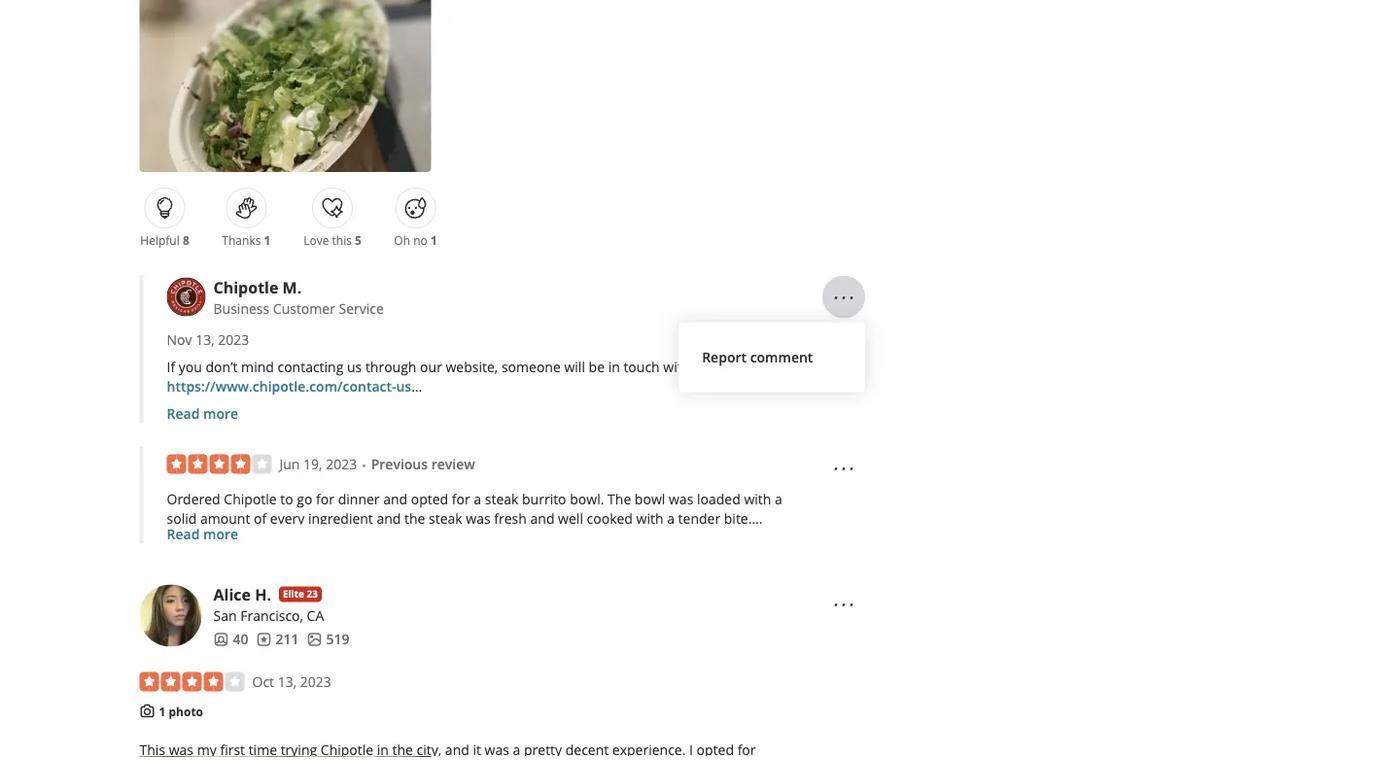 Task type: locate. For each thing, give the bounding box(es) containing it.
amount
[[200, 510, 250, 528]]

the
[[405, 510, 425, 528], [262, 529, 283, 548], [507, 529, 528, 548], [361, 549, 382, 567]]

san
[[213, 607, 237, 626]]

0 horizontal spatial in
[[345, 549, 357, 567]]

1 you from the left
[[179, 358, 202, 377]]

of
[[254, 510, 267, 528]]

with inside if you don't mind contacting us through our website, someone will be in touch with you directly: https://www.chipotle.com/contact-us
[[664, 358, 691, 377]]

23
[[307, 588, 318, 601]]

1 vertical spatial 13,
[[278, 673, 297, 692]]

16 friends v2 image
[[213, 632, 229, 648]]

chipotle up "of"
[[224, 491, 277, 509]]

1 right 16 camera v2 image
[[159, 704, 166, 720]]

min,
[[673, 529, 701, 548]]

1 horizontal spatial (1 reaction) element
[[431, 233, 437, 249]]

2 more from the top
[[203, 526, 238, 544]]

(1 reaction) element for thanks 1
[[264, 233, 271, 249]]

touch
[[624, 358, 660, 377]]

report comment button
[[694, 338, 850, 377]]

8
[[183, 233, 189, 249]]

in right be
[[608, 358, 620, 377]]

read up easily
[[167, 526, 200, 544]]

in
[[608, 358, 620, 377], [345, 549, 357, 567]]

1 vertical spatial chipotle
[[224, 491, 277, 509]]

13, right the nov
[[196, 331, 215, 350]]

us down through
[[396, 378, 411, 396]]

-
[[167, 397, 171, 416]]

if you don't mind contacting us through our website, someone will be in touch with you directly: https://www.chipotle.com/contact-us
[[167, 358, 771, 396]]

2 read more from the top
[[167, 526, 238, 544]]

don't
[[206, 358, 238, 377]]

1 vertical spatial in
[[345, 549, 357, 567]]

(1 reaction) element right thanks
[[264, 233, 271, 249]]

commute
[[531, 529, 592, 548]]

0 vertical spatial read more button
[[167, 404, 238, 424]]

if
[[167, 358, 175, 377]]

the right zap
[[361, 549, 382, 567]]

meal
[[327, 529, 359, 548]]

in right zap
[[345, 549, 357, 567]]

1 for from the left
[[316, 491, 335, 509]]

4 star rating image up photo
[[140, 673, 245, 692]]

for
[[316, 491, 335, 509], [452, 491, 470, 509]]

and
[[383, 491, 408, 509], [377, 510, 401, 528], [530, 510, 555, 528]]

13,
[[196, 331, 215, 350], [278, 673, 297, 692]]

in inside ordered chipotle to go for dinner and opted for a steak burrito bowl. the bowl was loaded with a solid amount of every ingredient and the steak was fresh and well cooked with a tender bite. unfortunately, the entire meal was cold, even though the commute was only 15 min, but that was easily fixed with a quick zap in the microwave.
[[345, 549, 357, 567]]

for right the 'opted'
[[452, 491, 470, 509]]

0 vertical spatial read
[[167, 405, 200, 423]]

elite 23 san francisco, ca
[[213, 588, 324, 626]]

0 horizontal spatial (1 reaction) element
[[264, 233, 271, 249]]

0 horizontal spatial you
[[179, 358, 202, 377]]

1 horizontal spatial 13,
[[278, 673, 297, 692]]

helpful 8
[[140, 233, 189, 249]]

us left through
[[347, 358, 362, 377]]

chipotle m. business customer service
[[213, 277, 384, 318]]

with right touch
[[664, 358, 691, 377]]

ingredient
[[308, 510, 373, 528]]

read more
[[167, 405, 238, 423], [167, 526, 238, 544]]

(8 reactions) element
[[183, 233, 189, 249]]

with right fixed
[[240, 549, 268, 567]]

1 read more button from the top
[[167, 404, 238, 424]]

2 read from the top
[[167, 526, 200, 544]]

and up cold, on the bottom of page
[[377, 510, 401, 528]]

francisco,
[[240, 607, 303, 626]]

jun
[[280, 456, 300, 474]]

fixed
[[206, 549, 237, 567]]

will
[[564, 358, 585, 377]]

more up fixed
[[203, 526, 238, 544]]

no
[[413, 233, 428, 249]]

2 (1 reaction) element from the left
[[431, 233, 437, 249]]

1 horizontal spatial in
[[608, 358, 620, 377]]

(1 reaction) element right no
[[431, 233, 437, 249]]

previous
[[371, 456, 428, 474]]

1 horizontal spatial for
[[452, 491, 470, 509]]

oh no 1
[[394, 233, 437, 249]]

0 horizontal spatial 13,
[[196, 331, 215, 350]]

1 read more from the top
[[167, 405, 238, 423]]

(5 reactions) element
[[355, 233, 362, 249]]

2023 right 19,
[[326, 456, 357, 474]]

alice h.
[[213, 584, 271, 605]]

elite 23 link
[[279, 587, 322, 603]]

0 vertical spatial chipotle
[[213, 277, 279, 298]]

the down fresh
[[507, 529, 528, 548]]

read more button
[[167, 404, 238, 424], [167, 525, 238, 545]]

steak
[[485, 491, 519, 509], [429, 510, 463, 528]]

1 horizontal spatial you
[[694, 358, 718, 377]]

was down cooked
[[596, 529, 620, 548]]

you
[[179, 358, 202, 377], [694, 358, 718, 377]]

1 vertical spatial read more button
[[167, 525, 238, 545]]

1 vertical spatial more
[[203, 526, 238, 544]]

2023 for nov 13, 2023
[[218, 331, 249, 350]]

read more down don't
[[167, 405, 238, 423]]

read
[[167, 405, 200, 423], [167, 526, 200, 544]]

read more button down don't
[[167, 404, 238, 424]]

even
[[424, 529, 454, 548]]

16 photos v2 image
[[307, 632, 322, 648]]

0 horizontal spatial steak
[[429, 510, 463, 528]]

for right go
[[316, 491, 335, 509]]

1 horizontal spatial us
[[396, 378, 411, 396]]

elite
[[283, 588, 304, 601]]

2 vertical spatial 2023
[[300, 673, 331, 692]]

you right if
[[179, 358, 202, 377]]

4 star rating image
[[167, 455, 272, 475], [140, 673, 245, 692]]

thanks
[[222, 233, 261, 249]]

13, right oct
[[278, 673, 297, 692]]

a up though
[[474, 491, 482, 509]]

burrito
[[522, 491, 567, 509]]

1 right no
[[431, 233, 437, 249]]

0 horizontal spatial for
[[316, 491, 335, 509]]

0 vertical spatial more
[[203, 405, 238, 423]]

1 right thanks
[[264, 233, 271, 249]]

2023 up don't
[[218, 331, 249, 350]]

go
[[297, 491, 313, 509]]

was up tender
[[669, 491, 694, 509]]

mind
[[241, 358, 274, 377]]

helpful
[[140, 233, 180, 249]]

opted
[[411, 491, 448, 509]]

website,
[[446, 358, 498, 377]]

1 vertical spatial read more
[[167, 526, 238, 544]]

was right 'that'
[[759, 529, 783, 548]]

0 vertical spatial us
[[347, 358, 362, 377]]

0 vertical spatial read more
[[167, 405, 238, 423]]

and down burrito
[[530, 510, 555, 528]]

0 vertical spatial 13,
[[196, 331, 215, 350]]

1 (1 reaction) element from the left
[[264, 233, 271, 249]]

jun 19, 2023
[[280, 456, 357, 474]]

unfortunately,
[[167, 529, 259, 548]]

19,
[[303, 456, 322, 474]]

2023
[[218, 331, 249, 350], [326, 456, 357, 474], [300, 673, 331, 692]]

steak up fresh
[[485, 491, 519, 509]]

chipotle
[[213, 277, 279, 298], [224, 491, 277, 509]]

a up the 15 on the left bottom of page
[[667, 510, 675, 528]]

2023 down 16 photos v2
[[300, 673, 331, 692]]

0 horizontal spatial us
[[347, 358, 362, 377]]

us
[[347, 358, 362, 377], [396, 378, 411, 396]]

previous review
[[371, 456, 475, 474]]

0 vertical spatial 2023
[[218, 331, 249, 350]]

nov 13, 2023
[[167, 331, 249, 350]]

(1 reaction) element
[[264, 233, 271, 249], [431, 233, 437, 249]]

4 star rating image up the ordered
[[167, 455, 272, 475]]

quick
[[282, 549, 316, 567]]

16 review v2 image
[[256, 632, 272, 648]]

menu image
[[833, 287, 856, 310], [833, 458, 856, 481]]

read more button for chipotle m.
[[167, 404, 238, 424]]

read down if
[[167, 405, 200, 423]]

the up cold, on the bottom of page
[[405, 510, 425, 528]]

bowl
[[635, 491, 665, 509]]

1 vertical spatial 4 star rating image
[[140, 673, 245, 692]]

reviews element
[[256, 630, 299, 650]]

1 vertical spatial read
[[167, 526, 200, 544]]

loaded
[[697, 491, 741, 509]]

1 vertical spatial 2023
[[326, 456, 357, 474]]

read more up easily
[[167, 526, 238, 544]]

the
[[608, 491, 631, 509]]

chipotle up business
[[213, 277, 279, 298]]

someone
[[502, 358, 561, 377]]

our
[[420, 358, 442, 377]]

photo of chipotle m. image
[[167, 278, 206, 317]]

1 vertical spatial menu image
[[833, 458, 856, 481]]

friends element
[[213, 630, 248, 650]]

comment
[[750, 349, 813, 367]]

2 read more button from the top
[[167, 525, 238, 545]]

1 read from the top
[[167, 405, 200, 423]]

1 horizontal spatial steak
[[485, 491, 519, 509]]

read more button up easily
[[167, 525, 238, 545]]

more for jun 19, 2023
[[203, 526, 238, 544]]

and left the 'opted'
[[383, 491, 408, 509]]

bite.
[[724, 510, 752, 528]]

0 vertical spatial in
[[608, 358, 620, 377]]

solid
[[167, 510, 197, 528]]

h.
[[255, 584, 271, 605]]

ordered
[[167, 491, 220, 509]]

1 more from the top
[[203, 405, 238, 423]]

photos element
[[307, 630, 350, 650]]

more
[[203, 405, 238, 423], [203, 526, 238, 544]]

you left directly:
[[694, 358, 718, 377]]

with
[[664, 358, 691, 377], [744, 491, 771, 509], [637, 510, 664, 528], [240, 549, 268, 567]]

1 vertical spatial steak
[[429, 510, 463, 528]]

more down don't
[[203, 405, 238, 423]]

steak up even
[[429, 510, 463, 528]]

https://www.chipotle.com/contact-us link
[[167, 378, 411, 396]]

0 vertical spatial menu image
[[833, 287, 856, 310]]

1 horizontal spatial 1
[[264, 233, 271, 249]]



Task type: vqa. For each thing, say whether or not it's contained in the screenshot.
leftmost (1 reaction) Element
yes



Task type: describe. For each thing, give the bounding box(es) containing it.
oct 13, 2023
[[252, 673, 331, 692]]

sheldon
[[171, 397, 223, 416]]

oct
[[252, 673, 274, 692]]

m.
[[283, 277, 302, 298]]

read for jun 19, 2023
[[167, 526, 200, 544]]

fresh
[[494, 510, 527, 528]]

dinner
[[338, 491, 380, 509]]

with down bowl
[[637, 510, 664, 528]]

thanks 1
[[222, 233, 271, 249]]

40
[[233, 631, 248, 649]]

bowl.
[[570, 491, 604, 509]]

cooked
[[587, 510, 633, 528]]

a left quick
[[271, 549, 279, 567]]

https://www.chipotle.com/contact-
[[167, 378, 396, 396]]

nov
[[167, 331, 192, 350]]

2 for from the left
[[452, 491, 470, 509]]

519
[[326, 631, 350, 649]]

0 vertical spatial steak
[[485, 491, 519, 509]]

5
[[355, 233, 362, 249]]

love this 5
[[304, 233, 362, 249]]

directly:
[[721, 358, 771, 377]]

15
[[654, 529, 670, 548]]

report comment
[[702, 349, 813, 367]]

was up though
[[466, 510, 491, 528]]

service
[[339, 300, 384, 318]]

through
[[366, 358, 417, 377]]

every
[[270, 510, 305, 528]]

16 camera v2 image
[[140, 704, 155, 719]]

0 vertical spatial 4 star rating image
[[167, 455, 272, 475]]

0 horizontal spatial 1
[[159, 704, 166, 720]]

microwave.
[[385, 549, 458, 567]]

customer
[[273, 300, 335, 318]]

2 horizontal spatial 1
[[431, 233, 437, 249]]

only
[[624, 529, 651, 548]]

review
[[431, 456, 475, 474]]

contacting
[[278, 358, 344, 377]]

2 menu image from the top
[[833, 458, 856, 481]]

entire
[[286, 529, 324, 548]]

1 vertical spatial us
[[396, 378, 411, 396]]

(1 reaction) element for oh no 1
[[431, 233, 437, 249]]

with up bite.
[[744, 491, 771, 509]]

-sheldon
[[167, 397, 223, 416]]

ordered chipotle to go for dinner and opted for a steak burrito bowl. the bowl was loaded with a solid amount of every ingredient and the steak was fresh and well cooked with a tender bite. unfortunately, the entire meal was cold, even though the commute was only 15 min, but that was easily fixed with a quick zap in the microwave.
[[167, 491, 783, 567]]

chipotle inside chipotle m. business customer service
[[213, 277, 279, 298]]

a right loaded
[[775, 491, 783, 509]]

alice
[[213, 584, 251, 605]]

to
[[280, 491, 293, 509]]

report
[[702, 349, 747, 367]]

zap
[[320, 549, 342, 567]]

13, for nov
[[196, 331, 215, 350]]

chipotle inside ordered chipotle to go for dinner and opted for a steak burrito bowl. the bowl was loaded with a solid amount of every ingredient and the steak was fresh and well cooked with a tender bite. unfortunately, the entire meal was cold, even though the commute was only 15 min, but that was easily fixed with a quick zap in the microwave.
[[224, 491, 277, 509]]

in inside if you don't mind contacting us through our website, someone will be in touch with you directly: https://www.chipotle.com/contact-us
[[608, 358, 620, 377]]

1 photo
[[159, 704, 203, 720]]

2023 for oct 13, 2023
[[300, 673, 331, 692]]

though
[[458, 529, 503, 548]]

read more for chipotle m.
[[167, 405, 238, 423]]

2 you from the left
[[694, 358, 718, 377]]

photo of alice h. image
[[140, 585, 202, 648]]

but
[[705, 529, 726, 548]]

love
[[304, 233, 329, 249]]

tender
[[678, 510, 721, 528]]

1 menu image from the top
[[833, 287, 856, 310]]

easily
[[167, 549, 202, 567]]

2023 for jun 19, 2023
[[326, 456, 357, 474]]

cold,
[[390, 529, 420, 548]]

ca
[[307, 607, 324, 626]]

the down "of"
[[262, 529, 283, 548]]

1 photo link
[[159, 704, 203, 720]]

well
[[558, 510, 583, 528]]

menu image
[[833, 594, 856, 618]]

oh
[[394, 233, 410, 249]]

read more button for jun 19, 2023
[[167, 525, 238, 545]]

read for chipotle m.
[[167, 405, 200, 423]]

photo
[[169, 704, 203, 720]]

read more for jun 19, 2023
[[167, 526, 238, 544]]

13, for oct
[[278, 673, 297, 692]]

alice h. link
[[213, 584, 271, 605]]

211
[[276, 631, 299, 649]]

was left cold, on the bottom of page
[[362, 529, 387, 548]]

be
[[589, 358, 605, 377]]

that
[[730, 529, 755, 548]]

more for chipotle m.
[[203, 405, 238, 423]]

business
[[213, 300, 270, 318]]

this
[[332, 233, 352, 249]]



